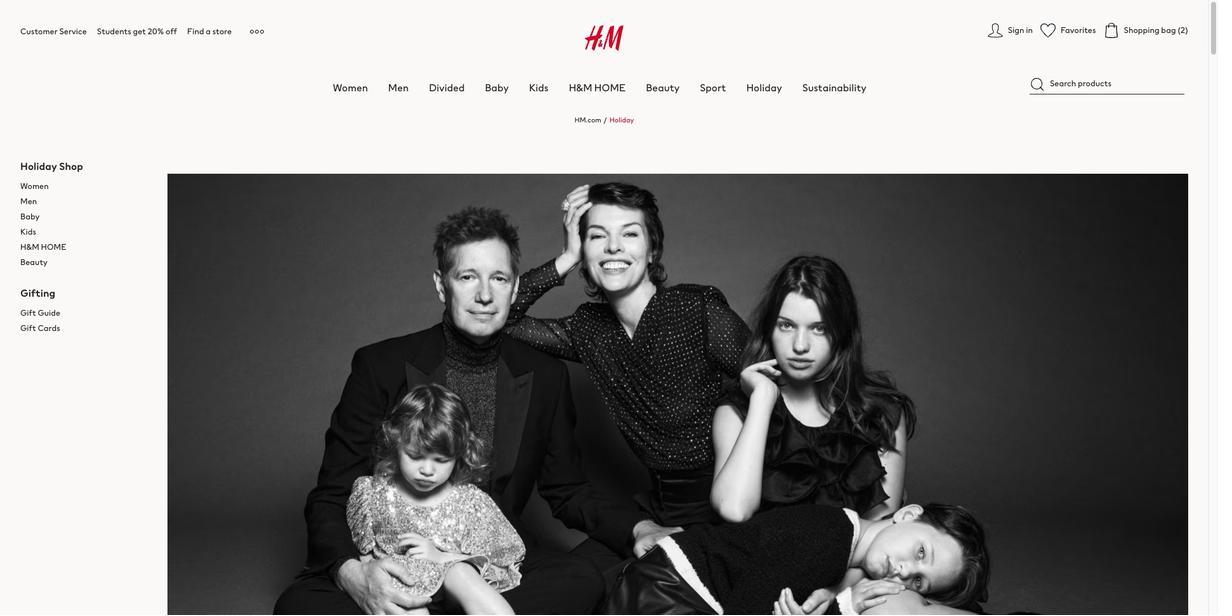 Task type: vqa. For each thing, say whether or not it's contained in the screenshot.
the bottom Deals
no



Task type: locate. For each thing, give the bounding box(es) containing it.
1 horizontal spatial baby
[[485, 80, 509, 95]]

find a store
[[187, 25, 232, 37]]

baby link
[[485, 80, 509, 95], [20, 209, 147, 225]]

1 horizontal spatial h&m home link
[[569, 80, 626, 95]]

1 vertical spatial h&m
[[20, 241, 39, 253]]

customer
[[20, 25, 58, 37]]

1 vertical spatial h&m home link
[[20, 240, 147, 255]]

students
[[97, 25, 131, 37]]

men link left divided
[[388, 80, 409, 95]]

1 vertical spatial women
[[20, 180, 49, 192]]

2 gift from the top
[[20, 322, 36, 335]]

0 vertical spatial kids link
[[529, 80, 549, 95]]

1 horizontal spatial women
[[333, 80, 368, 95]]

h&m home link for men
[[20, 240, 147, 255]]

h&m up gifting
[[20, 241, 39, 253]]

h&m
[[569, 80, 593, 95], [20, 241, 39, 253]]

baby link right divided
[[485, 80, 509, 95]]

1 vertical spatial gift
[[20, 322, 36, 335]]

1 vertical spatial holiday link
[[610, 115, 634, 125]]

bag
[[1162, 24, 1177, 36]]

baby link down shop
[[20, 209, 147, 225]]

women link
[[333, 80, 368, 95], [20, 179, 147, 194]]

0 horizontal spatial women
[[20, 180, 49, 192]]

beauty inside header.primary.navigation element
[[646, 80, 680, 95]]

holiday right /
[[610, 115, 634, 125]]

home up gifting
[[41, 241, 66, 253]]

1 vertical spatial kids
[[20, 226, 36, 238]]

2 horizontal spatial holiday
[[747, 80, 783, 95]]

1 horizontal spatial men link
[[388, 80, 409, 95]]

gifting gift guide gift cards
[[20, 286, 60, 335]]

gift left guide
[[20, 307, 36, 319]]

1 horizontal spatial women link
[[333, 80, 368, 95]]

0 horizontal spatial men
[[20, 196, 37, 208]]

men link
[[388, 80, 409, 95], [20, 194, 147, 209]]

sport link
[[700, 80, 727, 95]]

beauty up gifting
[[20, 256, 48, 269]]

1 horizontal spatial beauty link
[[646, 80, 680, 95]]

kids up gifting
[[20, 226, 36, 238]]

home inside header.primary.navigation element
[[595, 80, 626, 95]]

divided link
[[429, 80, 465, 95]]

baby inside header.primary.navigation element
[[485, 80, 509, 95]]

favorites
[[1061, 24, 1097, 36]]

shopping bag (2)
[[1125, 24, 1189, 36]]

1 horizontal spatial kids
[[529, 80, 549, 95]]

h&m image
[[585, 25, 624, 51]]

beauty link up gift guide "link" at the left
[[20, 255, 147, 270]]

h&m inside holiday shop women men baby kids h&m home beauty
[[20, 241, 39, 253]]

(2)
[[1178, 24, 1189, 36]]

holiday left shop
[[20, 159, 57, 174]]

sustainability link
[[803, 80, 867, 95]]

1 vertical spatial men
[[20, 196, 37, 208]]

0 vertical spatial beauty
[[646, 80, 680, 95]]

0 vertical spatial kids
[[529, 80, 549, 95]]

0 vertical spatial gift
[[20, 307, 36, 319]]

baby
[[485, 80, 509, 95], [20, 211, 40, 223]]

men
[[388, 80, 409, 95], [20, 196, 37, 208]]

h&m home link
[[569, 80, 626, 95], [20, 240, 147, 255]]

0 vertical spatial home
[[595, 80, 626, 95]]

0 horizontal spatial kids
[[20, 226, 36, 238]]

0 vertical spatial holiday
[[747, 80, 783, 95]]

1 vertical spatial beauty link
[[20, 255, 147, 270]]

1 horizontal spatial h&m
[[569, 80, 593, 95]]

holiday link
[[747, 80, 783, 95], [610, 115, 634, 125]]

1 vertical spatial home
[[41, 241, 66, 253]]

0 vertical spatial men link
[[388, 80, 409, 95]]

sustainability
[[803, 80, 867, 95]]

beauty left sport
[[646, 80, 680, 95]]

0 vertical spatial men
[[388, 80, 409, 95]]

1 horizontal spatial men
[[388, 80, 409, 95]]

1 vertical spatial holiday
[[610, 115, 634, 125]]

1 horizontal spatial holiday
[[610, 115, 634, 125]]

0 vertical spatial women
[[333, 80, 368, 95]]

1 vertical spatial kids link
[[20, 225, 147, 240]]

0 horizontal spatial holiday link
[[610, 115, 634, 125]]

h&m up hm.com
[[569, 80, 593, 95]]

0 horizontal spatial beauty
[[20, 256, 48, 269]]

shop
[[59, 159, 83, 174]]

header.primary.navigation element
[[20, 10, 1219, 95]]

shopping
[[1125, 24, 1160, 36]]

holiday right sport link
[[747, 80, 783, 95]]

sport
[[700, 80, 727, 95]]

1 vertical spatial women link
[[20, 179, 147, 194]]

main content
[[0, 105, 1209, 616]]

holiday
[[747, 80, 783, 95], [610, 115, 634, 125], [20, 159, 57, 174]]

kids
[[529, 80, 549, 95], [20, 226, 36, 238]]

1 horizontal spatial home
[[595, 80, 626, 95]]

20%
[[148, 25, 164, 37]]

1 vertical spatial beauty
[[20, 256, 48, 269]]

1 horizontal spatial kids link
[[529, 80, 549, 95]]

0 vertical spatial baby link
[[485, 80, 509, 95]]

1 horizontal spatial beauty
[[646, 80, 680, 95]]

0 horizontal spatial beauty link
[[20, 255, 147, 270]]

0 horizontal spatial holiday
[[20, 159, 57, 174]]

home
[[595, 80, 626, 95], [41, 241, 66, 253]]

kids link
[[529, 80, 549, 95], [20, 225, 147, 240]]

0 horizontal spatial home
[[41, 241, 66, 253]]

divided
[[429, 80, 465, 95]]

1 horizontal spatial holiday link
[[747, 80, 783, 95]]

0 horizontal spatial baby link
[[20, 209, 147, 225]]

women
[[333, 80, 368, 95], [20, 180, 49, 192]]

beauty
[[646, 80, 680, 95], [20, 256, 48, 269]]

find
[[187, 25, 204, 37]]

service
[[59, 25, 87, 37]]

0 vertical spatial baby
[[485, 80, 509, 95]]

men link down shop
[[20, 194, 147, 209]]

home up /
[[595, 80, 626, 95]]

holiday inside header.primary.navigation element
[[747, 80, 783, 95]]

0 vertical spatial women link
[[333, 80, 368, 95]]

/
[[604, 115, 607, 125]]

2 vertical spatial holiday
[[20, 159, 57, 174]]

shopping bag (2) link
[[1104, 23, 1189, 38]]

beauty link
[[646, 80, 680, 95], [20, 255, 147, 270]]

kids link for men
[[20, 225, 147, 240]]

holiday inside holiday shop women men baby kids h&m home beauty
[[20, 159, 57, 174]]

hm.com
[[575, 115, 602, 125]]

students get 20% off
[[97, 25, 177, 37]]

in
[[1027, 24, 1033, 36]]

0 vertical spatial h&m home link
[[569, 80, 626, 95]]

gift
[[20, 307, 36, 319], [20, 322, 36, 335]]

0 horizontal spatial kids link
[[20, 225, 147, 240]]

0 horizontal spatial baby
[[20, 211, 40, 223]]

gift left cards
[[20, 322, 36, 335]]

1 horizontal spatial baby link
[[485, 80, 509, 95]]

customer service link
[[20, 25, 87, 37]]

0 vertical spatial h&m
[[569, 80, 593, 95]]

0 vertical spatial beauty link
[[646, 80, 680, 95]]

0 horizontal spatial h&m home link
[[20, 240, 147, 255]]

holiday link right sport link
[[747, 80, 783, 95]]

1 vertical spatial baby
[[20, 211, 40, 223]]

1 vertical spatial baby link
[[20, 209, 147, 225]]

beauty link left sport
[[646, 80, 680, 95]]

store
[[212, 25, 232, 37]]

customer service
[[20, 25, 87, 37]]

1 vertical spatial men link
[[20, 194, 147, 209]]

hm.com link
[[575, 115, 602, 125]]

0 horizontal spatial women link
[[20, 179, 147, 194]]

holiday link right /
[[610, 115, 634, 125]]

beauty inside holiday shop women men baby kids h&m home beauty
[[20, 256, 48, 269]]

kids left h&m home
[[529, 80, 549, 95]]

0 horizontal spatial h&m
[[20, 241, 39, 253]]

sign in
[[1009, 24, 1033, 36]]

holiday shop women men baby kids h&m home beauty
[[20, 159, 83, 269]]



Task type: describe. For each thing, give the bounding box(es) containing it.
main content containing holiday shop
[[0, 105, 1209, 616]]

0 vertical spatial holiday link
[[747, 80, 783, 95]]

h&m inside header.primary.navigation element
[[569, 80, 593, 95]]

baby link for men
[[20, 209, 147, 225]]

men inside header.primary.navigation element
[[388, 80, 409, 95]]

sign
[[1009, 24, 1025, 36]]

students get 20% off link
[[97, 25, 177, 37]]

kids inside holiday shop women men baby kids h&m home beauty
[[20, 226, 36, 238]]

women link inside header.primary.navigation element
[[333, 80, 368, 95]]

h&m home
[[569, 80, 626, 95]]

a
[[206, 25, 211, 37]]

1 gift from the top
[[20, 307, 36, 319]]

gift cards link
[[20, 321, 147, 336]]

0 horizontal spatial men link
[[20, 194, 147, 209]]

men inside holiday shop women men baby kids h&m home beauty
[[20, 196, 37, 208]]

holiday for holiday
[[747, 80, 783, 95]]

favorites link
[[1041, 23, 1097, 38]]

get
[[133, 25, 146, 37]]

gift guide link
[[20, 306, 147, 321]]

kids inside header.primary.navigation element
[[529, 80, 549, 95]]

sign in button
[[988, 23, 1033, 38]]

holiday for holiday shop women men baby kids h&m home beauty
[[20, 159, 57, 174]]

cards
[[38, 322, 60, 335]]

home inside holiday shop women men baby kids h&m home beauty
[[41, 241, 66, 253]]

off
[[166, 25, 177, 37]]

kids link for divided
[[529, 80, 549, 95]]

beauty link for holiday
[[646, 80, 680, 95]]

baby link for divided
[[485, 80, 509, 95]]

women inside holiday shop women men baby kids h&m home beauty
[[20, 180, 49, 192]]

women link inside 'main content'
[[20, 179, 147, 194]]

hm.com / holiday
[[575, 115, 634, 125]]

find a store link
[[187, 25, 232, 37]]

guide
[[38, 307, 60, 319]]

gifting
[[20, 286, 55, 301]]

h&m home link for divided
[[569, 80, 626, 95]]

baby inside holiday shop women men baby kids h&m home beauty
[[20, 211, 40, 223]]

women inside header.primary.navigation element
[[333, 80, 368, 95]]

beauty link for gift guide
[[20, 255, 147, 270]]

Search products search field
[[1030, 74, 1185, 95]]



